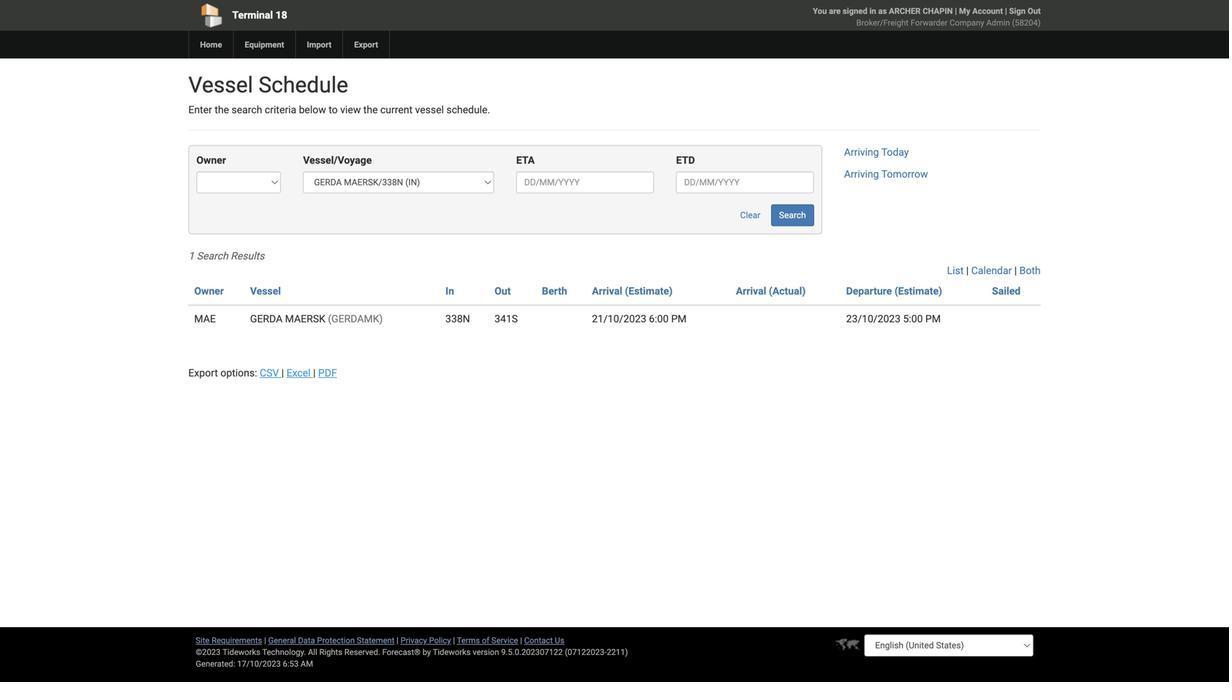 Task type: locate. For each thing, give the bounding box(es) containing it.
equipment link
[[233, 31, 295, 59]]

am
[[301, 660, 313, 669]]

23/10/2023
[[846, 313, 901, 325]]

vessel inside vessel schedule enter the search criteria below to view the current vessel schedule.
[[188, 72, 253, 98]]

vessel up gerda
[[250, 285, 281, 297]]

(gerdamk)
[[328, 313, 383, 325]]

import
[[307, 40, 332, 49]]

of
[[482, 636, 490, 646]]

out up the (58204)
[[1028, 6, 1041, 16]]

policy
[[429, 636, 451, 646]]

csv link
[[260, 367, 282, 379]]

departure (estimate)
[[846, 285, 943, 297]]

1
[[188, 250, 194, 262]]

company
[[950, 18, 985, 27]]

| left both 'link'
[[1015, 265, 1017, 277]]

search button
[[771, 204, 814, 226]]

1 arrival from the left
[[592, 285, 623, 297]]

general
[[268, 636, 296, 646]]

protection
[[317, 636, 355, 646]]

search inside button
[[779, 210, 806, 221]]

chapin
[[923, 6, 953, 16]]

(07122023-
[[565, 648, 607, 657]]

arriving down arriving today at the right of the page
[[844, 168, 879, 180]]

0 horizontal spatial export
[[188, 367, 218, 379]]

vessel for vessel
[[250, 285, 281, 297]]

18
[[276, 9, 287, 21]]

home
[[200, 40, 222, 49]]

owner up mae
[[194, 285, 224, 297]]

1 horizontal spatial (estimate)
[[895, 285, 943, 297]]

1 vertical spatial arriving
[[844, 168, 879, 180]]

(actual)
[[769, 285, 806, 297]]

1 pm from the left
[[671, 313, 687, 325]]

(estimate) up 5:00
[[895, 285, 943, 297]]

terminal 18 link
[[188, 0, 531, 31]]

privacy
[[401, 636, 427, 646]]

terminal
[[232, 9, 273, 21]]

calendar link
[[972, 265, 1012, 277]]

arrival left (actual)
[[736, 285, 766, 297]]

arriving for arriving today
[[844, 146, 879, 158]]

reserved.
[[344, 648, 380, 657]]

(estimate) for departure (estimate)
[[895, 285, 943, 297]]

arrival down 1 search results list | calendar | both
[[592, 285, 623, 297]]

site
[[196, 636, 210, 646]]

search
[[779, 210, 806, 221], [197, 250, 228, 262]]

arrival
[[592, 285, 623, 297], [736, 285, 766, 297]]

forecast®
[[382, 648, 421, 657]]

2 arriving from the top
[[844, 168, 879, 180]]

| right list link
[[967, 265, 969, 277]]

0 horizontal spatial pm
[[671, 313, 687, 325]]

out up 341s at the left of page
[[495, 285, 511, 297]]

1 (estimate) from the left
[[625, 285, 673, 297]]

vessel
[[188, 72, 253, 98], [250, 285, 281, 297]]

1 horizontal spatial the
[[363, 104, 378, 116]]

1 the from the left
[[215, 104, 229, 116]]

23/10/2023 5:00 pm
[[846, 313, 941, 325]]

©2023 tideworks
[[196, 648, 260, 657]]

vessel/voyage
[[303, 154, 372, 166]]

0 horizontal spatial the
[[215, 104, 229, 116]]

both link
[[1020, 265, 1041, 277]]

to
[[329, 104, 338, 116]]

owner
[[196, 154, 226, 166], [194, 285, 224, 297]]

technology.
[[262, 648, 306, 657]]

pm
[[671, 313, 687, 325], [926, 313, 941, 325]]

export left options:
[[188, 367, 218, 379]]

in
[[870, 6, 876, 16]]

export link
[[343, 31, 389, 59]]

arriving for arriving tomorrow
[[844, 168, 879, 180]]

1 vertical spatial out
[[495, 285, 511, 297]]

1 horizontal spatial search
[[779, 210, 806, 221]]

338n
[[446, 313, 470, 325]]

1 horizontal spatial out
[[1028, 6, 1041, 16]]

data
[[298, 636, 315, 646]]

0 vertical spatial search
[[779, 210, 806, 221]]

mae
[[194, 313, 216, 325]]

0 horizontal spatial out
[[495, 285, 511, 297]]

1 vertical spatial owner
[[194, 285, 224, 297]]

requirements
[[212, 636, 262, 646]]

2 pm from the left
[[926, 313, 941, 325]]

the
[[215, 104, 229, 116], [363, 104, 378, 116]]

the right view
[[363, 104, 378, 116]]

21/10/2023 6:00 pm
[[592, 313, 687, 325]]

export down terminal 18 link
[[354, 40, 378, 49]]

search right 1
[[197, 250, 228, 262]]

| up '9.5.0.202307122'
[[520, 636, 522, 646]]

pm right 6:00 on the right of the page
[[671, 313, 687, 325]]

terms of service link
[[457, 636, 518, 646]]

(estimate) up 21/10/2023 6:00 pm
[[625, 285, 673, 297]]

0 vertical spatial vessel
[[188, 72, 253, 98]]

enter
[[188, 104, 212, 116]]

signed
[[843, 6, 868, 16]]

0 vertical spatial arriving
[[844, 146, 879, 158]]

|
[[955, 6, 957, 16], [1005, 6, 1007, 16], [967, 265, 969, 277], [1015, 265, 1017, 277], [282, 367, 284, 379], [313, 367, 316, 379], [264, 636, 266, 646], [397, 636, 399, 646], [453, 636, 455, 646], [520, 636, 522, 646]]

search right clear
[[779, 210, 806, 221]]

arriving tomorrow
[[844, 168, 928, 180]]

my
[[959, 6, 971, 16]]

vessel up enter
[[188, 72, 253, 98]]

1 arriving from the top
[[844, 146, 879, 158]]

0 vertical spatial export
[[354, 40, 378, 49]]

1 vertical spatial vessel
[[250, 285, 281, 297]]

1 horizontal spatial pm
[[926, 313, 941, 325]]

0 horizontal spatial search
[[197, 250, 228, 262]]

1 horizontal spatial arrival
[[736, 285, 766, 297]]

out link
[[495, 285, 511, 297]]

1 vertical spatial search
[[197, 250, 228, 262]]

export
[[354, 40, 378, 49], [188, 367, 218, 379]]

below
[[299, 104, 326, 116]]

owner down enter
[[196, 154, 226, 166]]

vessel schedule enter the search criteria below to view the current vessel schedule.
[[188, 72, 490, 116]]

export options: csv | excel | pdf
[[188, 367, 337, 379]]

pm right 5:00
[[926, 313, 941, 325]]

the right enter
[[215, 104, 229, 116]]

arriving today
[[844, 146, 909, 158]]

vessel for vessel schedule enter the search criteria below to view the current vessel schedule.
[[188, 72, 253, 98]]

0 horizontal spatial arrival
[[592, 285, 623, 297]]

2 (estimate) from the left
[[895, 285, 943, 297]]

1 horizontal spatial export
[[354, 40, 378, 49]]

0 vertical spatial out
[[1028, 6, 1041, 16]]

ETD text field
[[676, 172, 814, 193]]

arriving today link
[[844, 146, 909, 158]]

341s
[[495, 313, 518, 325]]

vessel link
[[250, 285, 281, 297]]

list link
[[947, 265, 964, 277]]

arriving up arriving tomorrow link
[[844, 146, 879, 158]]

site requirements | general data protection statement | privacy policy | terms of service | contact us ©2023 tideworks technology. all rights reserved. forecast® by tideworks version 9.5.0.202307122 (07122023-2211) generated: 17/10/2023 6:53 am
[[196, 636, 628, 669]]

berth link
[[542, 285, 567, 297]]

6:53
[[283, 660, 299, 669]]

out
[[1028, 6, 1041, 16], [495, 285, 511, 297]]

1 vertical spatial export
[[188, 367, 218, 379]]

today
[[882, 146, 909, 158]]

schedule.
[[447, 104, 490, 116]]

contact us link
[[524, 636, 565, 646]]

ETA text field
[[516, 172, 654, 193]]

0 horizontal spatial (estimate)
[[625, 285, 673, 297]]

pdf link
[[318, 367, 337, 379]]

arriving
[[844, 146, 879, 158], [844, 168, 879, 180]]

2 arrival from the left
[[736, 285, 766, 297]]

version
[[473, 648, 499, 657]]



Task type: vqa. For each thing, say whether or not it's contained in the screenshot.
1 Search Results List | Calendar | Both
yes



Task type: describe. For each thing, give the bounding box(es) containing it.
maersk
[[285, 313, 325, 325]]

all
[[308, 648, 317, 657]]

| left sign
[[1005, 6, 1007, 16]]

clear button
[[732, 204, 769, 226]]

search
[[232, 104, 262, 116]]

rights
[[319, 648, 342, 657]]

search inside 1 search results list | calendar | both
[[197, 250, 228, 262]]

you are signed in as archer chapin | my account | sign out broker/freight forwarder company admin (58204)
[[813, 6, 1041, 27]]

us
[[555, 636, 565, 646]]

contact
[[524, 636, 553, 646]]

excel
[[287, 367, 311, 379]]

schedule
[[259, 72, 348, 98]]

arrival (estimate) link
[[592, 285, 673, 297]]

pm for 21/10/2023 6:00 pm
[[671, 313, 687, 325]]

2211)
[[607, 648, 628, 657]]

| right csv
[[282, 367, 284, 379]]

1 search results list | calendar | both
[[188, 250, 1041, 277]]

terms
[[457, 636, 480, 646]]

0 vertical spatial owner
[[196, 154, 226, 166]]

export for export
[[354, 40, 378, 49]]

gerda
[[250, 313, 283, 325]]

by
[[423, 648, 431, 657]]

| left my
[[955, 6, 957, 16]]

export for export options: csv | excel | pdf
[[188, 367, 218, 379]]

generated:
[[196, 660, 235, 669]]

privacy policy link
[[401, 636, 451, 646]]

9.5.0.202307122
[[501, 648, 563, 657]]

account
[[973, 6, 1003, 16]]

calendar
[[972, 265, 1012, 277]]

out inside the you are signed in as archer chapin | my account | sign out broker/freight forwarder company admin (58204)
[[1028, 6, 1041, 16]]

list
[[947, 265, 964, 277]]

2 the from the left
[[363, 104, 378, 116]]

gerda maersk (gerdamk)
[[250, 313, 383, 325]]

| left general
[[264, 636, 266, 646]]

eta
[[516, 154, 535, 166]]

options:
[[221, 367, 257, 379]]

statement
[[357, 636, 395, 646]]

arriving tomorrow link
[[844, 168, 928, 180]]

arrival (estimate)
[[592, 285, 673, 297]]

excel link
[[287, 367, 313, 379]]

owner link
[[194, 285, 224, 297]]

my account link
[[959, 6, 1003, 16]]

view
[[340, 104, 361, 116]]

admin
[[987, 18, 1010, 27]]

(58204)
[[1012, 18, 1041, 27]]

results
[[231, 250, 264, 262]]

general data protection statement link
[[268, 636, 395, 646]]

criteria
[[265, 104, 296, 116]]

arrival for arrival (actual)
[[736, 285, 766, 297]]

6:00
[[649, 313, 669, 325]]

site requirements link
[[196, 636, 262, 646]]

forwarder
[[911, 18, 948, 27]]

| up forecast®
[[397, 636, 399, 646]]

archer
[[889, 6, 921, 16]]

(estimate) for arrival (estimate)
[[625, 285, 673, 297]]

21/10/2023
[[592, 313, 647, 325]]

| left 'pdf'
[[313, 367, 316, 379]]

sailed link
[[992, 285, 1021, 297]]

in link
[[446, 285, 454, 297]]

vessel
[[415, 104, 444, 116]]

berth
[[542, 285, 567, 297]]

both
[[1020, 265, 1041, 277]]

sailed
[[992, 285, 1021, 297]]

you
[[813, 6, 827, 16]]

tomorrow
[[882, 168, 928, 180]]

pm for 23/10/2023 5:00 pm
[[926, 313, 941, 325]]

departure (estimate) link
[[846, 285, 943, 297]]

import link
[[295, 31, 343, 59]]

equipment
[[245, 40, 284, 49]]

tideworks
[[433, 648, 471, 657]]

arrival for arrival (estimate)
[[592, 285, 623, 297]]

service
[[492, 636, 518, 646]]

pdf
[[318, 367, 337, 379]]

arrival (actual)
[[736, 285, 806, 297]]

as
[[878, 6, 887, 16]]

5:00
[[903, 313, 923, 325]]

| up tideworks at bottom left
[[453, 636, 455, 646]]

arrival (actual) link
[[736, 285, 806, 297]]

sign out link
[[1009, 6, 1041, 16]]



